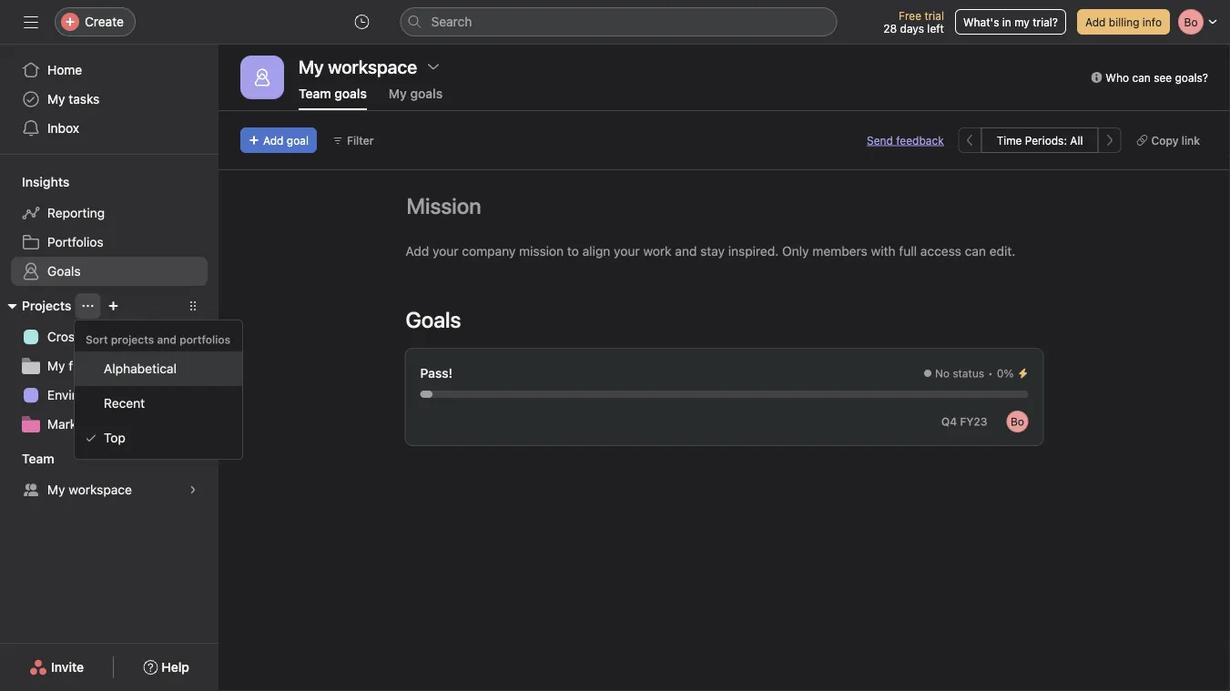 Task type: describe. For each thing, give the bounding box(es) containing it.
projects
[[111, 333, 154, 346]]

trial?
[[1033, 15, 1058, 28]]

q4 fy23
[[941, 415, 987, 428]]

inbox link
[[11, 114, 208, 143]]

my workspace
[[47, 482, 132, 497]]

new project or portfolio image
[[108, 300, 119, 311]]

team for team
[[22, 451, 54, 466]]

add for add your company mission to align your work and stay inspired. only members with full access can edit.
[[406, 244, 429, 259]]

1 vertical spatial can
[[965, 244, 986, 259]]

my workspace link
[[11, 475, 208, 504]]

link
[[1182, 134, 1200, 147]]

0 vertical spatial and
[[675, 244, 697, 259]]

free
[[899, 9, 921, 22]]

team goals link
[[299, 86, 367, 110]]

with
[[871, 244, 896, 259]]

add billing info
[[1085, 15, 1162, 28]]

mission
[[519, 244, 564, 259]]

my
[[1014, 15, 1030, 28]]

reporting
[[47, 205, 105, 220]]

alphabetical
[[104, 361, 177, 376]]

in
[[1002, 15, 1011, 28]]

add goal button
[[240, 127, 317, 153]]

portfolios
[[180, 333, 230, 346]]

my first portfolio
[[47, 358, 145, 373]]

search list box
[[400, 7, 837, 36]]

• 0%
[[988, 367, 1014, 380]]

marketing link
[[11, 410, 208, 439]]

help
[[161, 660, 189, 675]]

to
[[567, 244, 579, 259]]

search button
[[400, 7, 837, 36]]

access
[[920, 244, 961, 259]]

info
[[1143, 15, 1162, 28]]

sort
[[86, 333, 108, 346]]

q4 fy23 button
[[933, 409, 996, 434]]

my goals link
[[389, 86, 443, 110]]

time
[[997, 134, 1022, 147]]

left
[[927, 22, 944, 35]]

cross-functional project plan
[[47, 329, 218, 344]]

add your company mission to align your work and stay inspired. only members with full access can edit.
[[406, 244, 1015, 259]]

Mission title text field
[[395, 185, 486, 227]]

inspired.
[[728, 244, 779, 259]]

time periods: all
[[997, 134, 1083, 147]]

see details, my workspace image
[[188, 484, 198, 495]]

2 your from the left
[[614, 244, 640, 259]]

sort projects and portfolios
[[86, 333, 230, 346]]

my tasks
[[47, 92, 100, 107]]

portfolios link
[[11, 228, 208, 257]]

copy link button
[[1129, 127, 1208, 153]]

environment link
[[11, 381, 208, 410]]

teams element
[[0, 443, 219, 508]]

what's in my trial?
[[963, 15, 1058, 28]]

fy23
[[960, 415, 987, 428]]

create
[[85, 14, 124, 29]]

only
[[782, 244, 809, 259]]

projects
[[22, 298, 71, 313]]

add for add goal
[[263, 134, 284, 147]]

filter button
[[324, 127, 382, 153]]

home
[[47, 62, 82, 77]]

environment
[[47, 387, 121, 402]]

portfolios
[[47, 234, 103, 249]]

create button
[[55, 7, 136, 36]]

who can see goals?
[[1106, 71, 1208, 84]]

copy link
[[1151, 134, 1200, 147]]

my for my workspace
[[47, 482, 65, 497]]

time periods: all button
[[981, 127, 1098, 153]]

goals for my goals
[[410, 86, 443, 101]]

add for add billing info
[[1085, 15, 1106, 28]]

project
[[149, 329, 190, 344]]

reporting link
[[11, 198, 208, 228]]

goals?
[[1175, 71, 1208, 84]]

show options image
[[426, 59, 441, 74]]

company
[[462, 244, 516, 259]]

recent
[[104, 396, 145, 411]]

tasks
[[69, 92, 100, 107]]

1 horizontal spatial can
[[1132, 71, 1151, 84]]

full
[[899, 244, 917, 259]]

28
[[883, 22, 897, 35]]

free trial 28 days left
[[883, 9, 944, 35]]

global element
[[0, 45, 219, 154]]

goal
[[287, 134, 309, 147]]

marketing
[[47, 417, 106, 432]]

send feedback
[[867, 134, 944, 147]]

stay
[[700, 244, 725, 259]]

help button
[[131, 651, 201, 684]]

status
[[953, 367, 984, 380]]



Task type: vqa. For each thing, say whether or not it's contained in the screenshot.
"ADD BILLING INFO" button
yes



Task type: locate. For each thing, give the bounding box(es) containing it.
and up alphabetical radio item
[[157, 333, 177, 346]]

who
[[1106, 71, 1129, 84]]

my left tasks
[[47, 92, 65, 107]]

members
[[812, 244, 868, 259]]

days
[[900, 22, 924, 35]]

can left see
[[1132, 71, 1151, 84]]

2 horizontal spatial add
[[1085, 15, 1106, 28]]

no status
[[935, 367, 984, 380]]

first
[[69, 358, 92, 373]]

add left billing
[[1085, 15, 1106, 28]]

search
[[431, 14, 472, 29]]

projects button
[[0, 295, 71, 317]]

my down my workspace
[[389, 86, 407, 101]]

1 vertical spatial goals
[[406, 307, 461, 332]]

add billing info button
[[1077, 9, 1170, 35]]

insights element
[[0, 166, 219, 290]]

my inside teams element
[[47, 482, 65, 497]]

projects element
[[0, 290, 219, 443]]

goals link
[[11, 257, 208, 286]]

insights
[[22, 174, 70, 189]]

my first portfolio link
[[11, 351, 208, 381]]

see
[[1154, 71, 1172, 84]]

0 horizontal spatial team
[[22, 451, 54, 466]]

home link
[[11, 56, 208, 85]]

0 horizontal spatial add
[[263, 134, 284, 147]]

my for my goals
[[389, 86, 407, 101]]

team button
[[0, 450, 54, 468]]

send
[[867, 134, 893, 147]]

1 vertical spatial and
[[157, 333, 177, 346]]

my left first
[[47, 358, 65, 373]]

your right align
[[614, 244, 640, 259]]

1 horizontal spatial team
[[299, 86, 331, 101]]

can
[[1132, 71, 1151, 84], [965, 244, 986, 259]]

history image
[[355, 15, 369, 29]]

0%
[[997, 367, 1014, 380]]

inbox
[[47, 121, 79, 136]]

0 horizontal spatial and
[[157, 333, 177, 346]]

billing
[[1109, 15, 1139, 28]]

1 vertical spatial add
[[263, 134, 284, 147]]

top
[[104, 430, 126, 445]]

add left goal
[[263, 134, 284, 147]]

my workspace
[[299, 56, 417, 77]]

cross-
[[47, 329, 87, 344]]

your left company on the top left
[[433, 244, 458, 259]]

hide sidebar image
[[24, 15, 38, 29]]

edit.
[[989, 244, 1015, 259]]

show options, current sort, top image
[[82, 300, 93, 311]]

1 vertical spatial team
[[22, 451, 54, 466]]

no
[[935, 367, 950, 380]]

trial
[[925, 9, 944, 22]]

invite
[[51, 660, 84, 675]]

add goal
[[263, 134, 309, 147]]

0 horizontal spatial goals
[[47, 264, 81, 279]]

alphabetical radio item
[[75, 351, 242, 386]]

goals inside the team goals 'link'
[[334, 86, 367, 101]]

your
[[433, 244, 458, 259], [614, 244, 640, 259]]

0 horizontal spatial can
[[965, 244, 986, 259]]

functional
[[87, 329, 145, 344]]

copy
[[1151, 134, 1179, 147]]

bo button
[[1007, 411, 1028, 432]]

goals for team goals
[[334, 86, 367, 101]]

goals
[[47, 264, 81, 279], [406, 307, 461, 332]]

goals inside my goals "link"
[[410, 86, 443, 101]]

•
[[988, 367, 993, 380]]

0 vertical spatial can
[[1132, 71, 1151, 84]]

goals down my workspace
[[334, 86, 367, 101]]

add down mission title text box
[[406, 244, 429, 259]]

my
[[389, 86, 407, 101], [47, 92, 65, 107], [47, 358, 65, 373], [47, 482, 65, 497]]

my for my tasks
[[47, 92, 65, 107]]

workspace
[[69, 482, 132, 497]]

2 vertical spatial add
[[406, 244, 429, 259]]

goals inside goals link
[[47, 264, 81, 279]]

team for team goals
[[299, 86, 331, 101]]

1 horizontal spatial goals
[[410, 86, 443, 101]]

goals down show options icon
[[410, 86, 443, 101]]

and left stay
[[675, 244, 697, 259]]

my goals
[[389, 86, 443, 101]]

1 goals from the left
[[334, 86, 367, 101]]

team inside 'link'
[[299, 86, 331, 101]]

team inside dropdown button
[[22, 451, 54, 466]]

feedback
[[896, 134, 944, 147]]

team up goal
[[299, 86, 331, 101]]

goals down portfolios
[[47, 264, 81, 279]]

0 vertical spatial add
[[1085, 15, 1106, 28]]

my for my first portfolio
[[47, 358, 65, 373]]

0 vertical spatial goals
[[47, 264, 81, 279]]

align
[[582, 244, 610, 259]]

2 goals from the left
[[410, 86, 443, 101]]

bo
[[1011, 415, 1024, 428]]

0 horizontal spatial your
[[433, 244, 458, 259]]

send feedback link
[[867, 132, 944, 148]]

team down marketing
[[22, 451, 54, 466]]

cross-functional project plan link
[[11, 322, 218, 351]]

1 horizontal spatial and
[[675, 244, 697, 259]]

what's
[[963, 15, 999, 28]]

and
[[675, 244, 697, 259], [157, 333, 177, 346]]

add
[[1085, 15, 1106, 28], [263, 134, 284, 147], [406, 244, 429, 259]]

0 horizontal spatial goals
[[334, 86, 367, 101]]

work
[[643, 244, 672, 259]]

1 horizontal spatial your
[[614, 244, 640, 259]]

all
[[1070, 134, 1083, 147]]

1 your from the left
[[433, 244, 458, 259]]

my tasks link
[[11, 85, 208, 114]]

team goals
[[299, 86, 367, 101]]

can left edit.
[[965, 244, 986, 259]]

my inside projects element
[[47, 358, 65, 373]]

1 horizontal spatial add
[[406, 244, 429, 259]]

1 horizontal spatial goals
[[406, 307, 461, 332]]

what's in my trial? button
[[955, 9, 1066, 35]]

my down team dropdown button
[[47, 482, 65, 497]]

filter
[[347, 134, 374, 147]]

team
[[299, 86, 331, 101], [22, 451, 54, 466]]

my inside 'global' element
[[47, 92, 65, 107]]

goals up pass!
[[406, 307, 461, 332]]

0 vertical spatial team
[[299, 86, 331, 101]]

q4
[[941, 415, 957, 428]]



